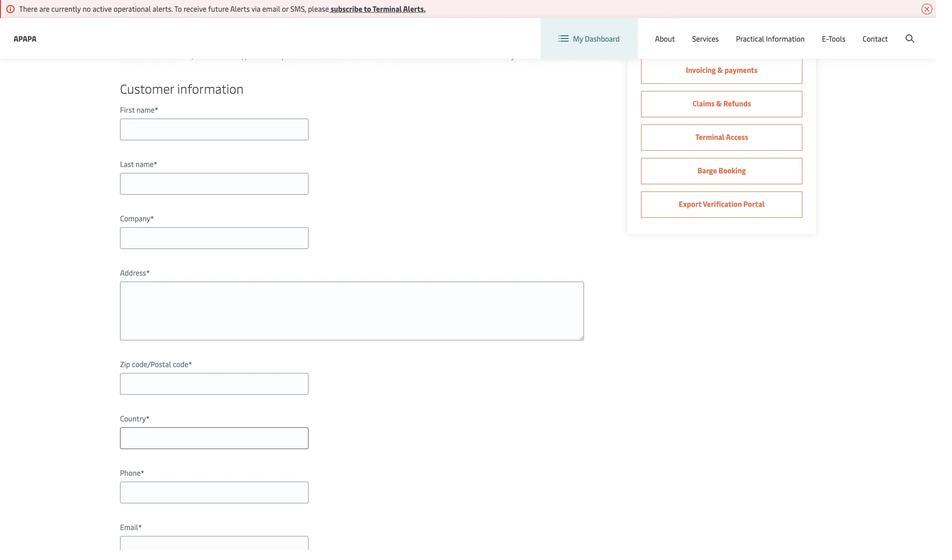 Task type: locate. For each thing, give the bounding box(es) containing it.
0 vertical spatial &
[[718, 65, 724, 75]]

about button
[[656, 18, 676, 59]]

terminal left 'alerts.'
[[373, 4, 402, 14]]

address
[[120, 268, 146, 278]]

or
[[282, 4, 289, 14]]

1 horizontal spatial terminal
[[696, 132, 725, 142]]

code/postal
[[132, 360, 171, 370]]

0 vertical spatial to
[[174, 4, 182, 14]]

to
[[174, 4, 182, 14], [120, 51, 128, 61]]

terminal access
[[696, 132, 749, 142]]

0 horizontal spatial a
[[154, 51, 158, 61]]

1 vertical spatial complete
[[268, 51, 299, 61]]

to up customer
[[120, 51, 128, 61]]

for
[[660, 21, 669, 31], [705, 32, 714, 42]]

name for first name
[[137, 105, 155, 115]]

0 vertical spatial complete
[[728, 32, 759, 42]]

0 horizontal spatial to
[[364, 4, 372, 14]]

0 vertical spatial to
[[364, 4, 372, 14]]

contact button
[[863, 18, 889, 59]]

subscribe
[[331, 4, 363, 14]]

First name text field
[[120, 119, 309, 141]]

a right alerts.
[[183, 10, 191, 32]]

information
[[177, 80, 244, 97]]

terminal left the access
[[696, 132, 725, 142]]

my dashboard
[[574, 34, 620, 44]]

global menu button
[[742, 18, 812, 45]]

location
[[705, 26, 733, 36]]

0 vertical spatial for
[[660, 21, 669, 31]]

last name
[[120, 159, 154, 169]]

a left breakbulk/bulk
[[154, 51, 158, 61]]

services
[[693, 34, 719, 44]]

& for claims
[[717, 98, 722, 108]]

offer.
[[565, 51, 583, 61]]

export
[[679, 199, 702, 209]]

0 horizontal spatial for
[[660, 21, 669, 31]]

1 horizontal spatial complete
[[728, 32, 759, 42]]

1 vertical spatial for
[[705, 32, 714, 42]]

1 horizontal spatial e-
[[823, 34, 829, 44]]

1 vertical spatial a
[[154, 51, 158, 61]]

0 horizontal spatial receive
[[129, 51, 152, 61]]

our
[[642, 32, 652, 42]]

phone
[[120, 468, 141, 478]]

e- right our
[[654, 32, 661, 42]]

export verification portal
[[679, 199, 765, 209]]

be
[[455, 51, 463, 61]]

code
[[173, 360, 189, 370]]

0 horizontal spatial complete
[[268, 51, 299, 61]]

please right sms,
[[308, 4, 329, 14]]

1 horizontal spatial a
[[183, 10, 191, 32]]

to right subscribe
[[364, 4, 372, 14]]

the
[[701, 10, 712, 19], [716, 32, 727, 42], [300, 51, 311, 61], [553, 51, 563, 61]]

close alert image
[[922, 4, 933, 15]]

tools
[[661, 32, 678, 42], [829, 34, 846, 44]]

1 vertical spatial to
[[120, 51, 128, 61]]

tools down added
[[661, 32, 678, 42]]

0 vertical spatial a
[[183, 10, 191, 32]]

no
[[83, 4, 91, 14]]

breakbulk/bulk
[[160, 51, 209, 61]]

of
[[734, 10, 741, 19]]

first
[[120, 105, 135, 115]]

request a quote
[[120, 10, 239, 32]]

tools left login
[[829, 34, 846, 44]]

claims
[[693, 98, 715, 108]]

more
[[662, 10, 679, 19]]

name for last name
[[136, 159, 154, 169]]

1 horizontal spatial to
[[174, 4, 182, 14]]

receive
[[184, 4, 207, 14], [129, 51, 152, 61]]

e-tools button
[[823, 18, 846, 59]]

switch
[[682, 26, 703, 36]]

complete left form
[[268, 51, 299, 61]]

menu
[[785, 27, 803, 37]]

1 vertical spatial &
[[717, 98, 722, 108]]

1 vertical spatial terminal
[[696, 132, 725, 142]]

name right 'first'
[[137, 105, 155, 115]]

quote
[[196, 10, 239, 32]]

receive up customer
[[129, 51, 152, 61]]

my
[[574, 34, 584, 44]]

terminal access link
[[642, 125, 803, 151]]

please right offer,
[[245, 51, 266, 61]]

our
[[353, 51, 365, 61]]

to right alerts.
[[174, 4, 182, 14]]

customer
[[120, 80, 174, 97]]

& right claims
[[717, 98, 722, 108]]

shortly
[[492, 51, 515, 61]]

offer
[[642, 21, 658, 31]]

1 horizontal spatial tools
[[829, 34, 846, 44]]

e-tools
[[823, 34, 846, 44]]

global
[[762, 27, 783, 37]]

section
[[679, 32, 703, 42]]

1 horizontal spatial to
[[517, 51, 524, 61]]

complete down and
[[728, 32, 759, 42]]

learn
[[642, 10, 660, 19]]

&
[[718, 65, 724, 75], [717, 98, 722, 108]]

0 horizontal spatial tools
[[661, 32, 678, 42]]

email
[[120, 523, 138, 533]]

and
[[735, 21, 747, 31]]

alerts.
[[404, 4, 426, 14]]

payments
[[725, 65, 758, 75]]

1 vertical spatial receive
[[129, 51, 152, 61]]

Company text field
[[120, 228, 309, 249]]

receive left future
[[184, 4, 207, 14]]

1 horizontal spatial for
[[705, 32, 714, 42]]

0 horizontal spatial terminal
[[373, 4, 402, 14]]

team
[[423, 51, 440, 61]]

0 horizontal spatial to
[[120, 51, 128, 61]]

future
[[208, 4, 229, 14]]

0 horizontal spatial e-
[[654, 32, 661, 42]]

0 vertical spatial terminal
[[373, 4, 402, 14]]

name right last
[[136, 159, 154, 169]]

refunds
[[724, 98, 752, 108]]

1 vertical spatial name
[[136, 159, 154, 169]]

subscribe to terminal alerts. link
[[329, 4, 426, 14]]

barge booking
[[698, 166, 746, 175]]

below.
[[331, 51, 352, 61]]

convenience
[[693, 21, 733, 31]]

1 vertical spatial to
[[517, 51, 524, 61]]

visit
[[783, 21, 796, 31]]

& right invoicing
[[718, 65, 724, 75]]

e- left login
[[823, 34, 829, 44]]

e-
[[654, 32, 661, 42], [823, 34, 829, 44]]

barge
[[698, 166, 718, 175]]

1 horizontal spatial receive
[[184, 4, 207, 14]]

terminal
[[373, 4, 402, 14], [696, 132, 725, 142]]

0 vertical spatial receive
[[184, 4, 207, 14]]

0 horizontal spatial please
[[245, 51, 266, 61]]

Zip code/Postal code text field
[[120, 374, 309, 395]]

complete
[[728, 32, 759, 42], [268, 51, 299, 61]]

1 horizontal spatial please
[[308, 4, 329, 14]]

global menu
[[762, 27, 803, 37]]

the left form
[[300, 51, 311, 61]]

1 vertical spatial please
[[245, 51, 266, 61]]

there
[[19, 4, 38, 14]]

form
[[313, 51, 329, 61]]

to right shortly
[[517, 51, 524, 61]]

0 vertical spatial name
[[137, 105, 155, 115]]

zip
[[120, 360, 130, 370]]

request
[[120, 10, 179, 32]]

customer information
[[120, 80, 244, 97]]



Task type: describe. For each thing, give the bounding box(es) containing it.
/
[[866, 27, 869, 37]]

& for invoicing
[[718, 65, 724, 75]]

online
[[743, 10, 763, 19]]

zip code/postal code
[[120, 360, 189, 370]]

booking
[[719, 166, 746, 175]]

range.
[[761, 32, 781, 42]]

country
[[120, 414, 146, 424]]

about
[[656, 34, 676, 44]]

Last name text field
[[120, 173, 309, 195]]

company
[[120, 214, 150, 224]]

efficiency.
[[748, 21, 781, 31]]

my dashboard button
[[559, 18, 620, 59]]

operational
[[114, 4, 151, 14]]

invoicing & payments
[[687, 65, 758, 75]]

tools inside the learn more about the range of online services we offer for added convenience and efficiency. visit our e-tools section for the complete range.
[[661, 32, 678, 42]]

service
[[399, 51, 421, 61]]

claims & refunds link
[[642, 91, 803, 117]]

portal
[[744, 199, 765, 209]]

there are currently no active operational alerts. to receive future alerts via email or sms, please subscribe to terminal alerts.
[[19, 4, 426, 14]]

the down convenience
[[716, 32, 727, 42]]

access
[[727, 132, 749, 142]]

login
[[846, 27, 864, 37]]

added
[[671, 21, 691, 31]]

switch location
[[682, 26, 733, 36]]

claims & refunds
[[693, 98, 752, 108]]

0 vertical spatial please
[[308, 4, 329, 14]]

account
[[893, 27, 920, 37]]

sms,
[[291, 4, 306, 14]]

in
[[464, 51, 470, 61]]

first name
[[120, 105, 155, 115]]

about
[[680, 10, 699, 19]]

Phone telephone field
[[120, 483, 309, 504]]

services
[[764, 10, 790, 19]]

create
[[870, 27, 891, 37]]

e- inside dropdown button
[[823, 34, 829, 44]]

barge booking link
[[642, 158, 803, 185]]

e- inside the learn more about the range of online services we offer for added convenience and efficiency. visit our e-tools section for the complete range.
[[654, 32, 661, 42]]

dashboard
[[585, 34, 620, 44]]

via
[[252, 4, 261, 14]]

complete inside the learn more about the range of online services we offer for added convenience and efficiency. visit our e-tools section for the complete range.
[[728, 32, 759, 42]]

offer,
[[226, 51, 243, 61]]

tools inside dropdown button
[[829, 34, 846, 44]]

alerts.
[[153, 4, 173, 14]]

Country text field
[[120, 428, 309, 450]]

invoicing
[[687, 65, 716, 75]]

will
[[442, 51, 453, 61]]

confirm
[[525, 51, 551, 61]]

learn more about the range of online services we offer for added convenience and efficiency. visit our e-tools section for the complete range.
[[642, 10, 801, 42]]

export verification portal link
[[642, 192, 803, 218]]

customer
[[366, 51, 397, 61]]

email
[[263, 4, 280, 14]]

practical
[[737, 34, 765, 44]]

we
[[792, 10, 801, 19]]

the left offer.
[[553, 51, 563, 61]]

contact
[[863, 34, 889, 44]]

currently
[[51, 4, 81, 14]]

Email email field
[[120, 537, 309, 551]]

apapa
[[14, 33, 37, 43]]

the up convenience
[[701, 10, 712, 19]]

switch location button
[[667, 26, 733, 36]]

login / create account link
[[830, 18, 920, 45]]

verification
[[703, 199, 743, 209]]

last
[[120, 159, 134, 169]]

services button
[[693, 18, 719, 59]]

alerts
[[230, 4, 250, 14]]

active
[[93, 4, 112, 14]]

login / create account
[[846, 27, 920, 37]]

apapa link
[[14, 33, 37, 44]]

rate
[[211, 51, 224, 61]]

to receive a breakbulk/bulk rate offer, please complete the form below. our customer service team will be in touch shortly to confirm the offer.
[[120, 51, 583, 61]]

Address text field
[[120, 282, 585, 341]]

practical information button
[[737, 18, 805, 59]]



Task type: vqa. For each thing, say whether or not it's contained in the screenshot.
the bottommost 404
no



